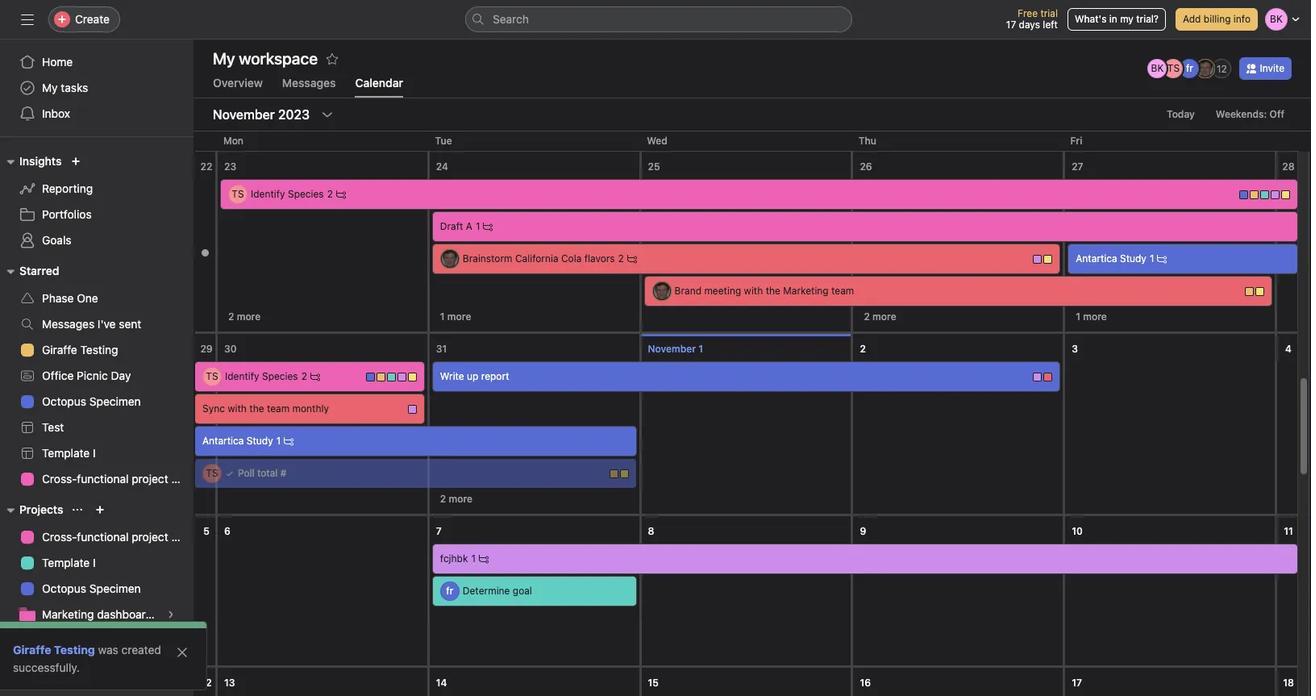 Task type: describe. For each thing, give the bounding box(es) containing it.
insights
[[19, 154, 62, 168]]

messages for messages i've sent
[[42, 317, 94, 331]]

1 horizontal spatial the
[[766, 285, 781, 297]]

was
[[98, 643, 118, 657]]

what's in my trial?
[[1075, 13, 1159, 25]]

global element
[[0, 40, 194, 136]]

cross- for second the cross-functional project plan link
[[42, 530, 77, 544]]

test link
[[10, 415, 184, 440]]

insights element
[[0, 147, 194, 257]]

overview link
[[213, 76, 263, 98]]

determine
[[463, 585, 510, 597]]

27
[[1072, 161, 1084, 173]]

goal
[[513, 585, 532, 597]]

2 template i link from the top
[[10, 550, 184, 576]]

24
[[436, 161, 449, 173]]

meeting
[[705, 285, 742, 297]]

poll
[[238, 467, 255, 479]]

1 vertical spatial identify species
[[225, 370, 298, 382]]

trial
[[1041, 7, 1058, 19]]

my
[[1121, 13, 1134, 25]]

10
[[1072, 525, 1083, 537]]

flavors
[[585, 253, 615, 265]]

november 2023
[[213, 107, 310, 122]]

functional for second the cross-functional project plan link
[[77, 530, 129, 544]]

marketing dashboards
[[42, 607, 158, 621]]

ts right bk
[[1168, 62, 1180, 74]]

free
[[1018, 7, 1038, 19]]

8
[[648, 525, 655, 537]]

0 vertical spatial 12
[[1217, 63, 1228, 75]]

more for 23
[[237, 311, 261, 323]]

thu
[[859, 135, 877, 147]]

11
[[1284, 525, 1294, 537]]

what's in my trial? button
[[1068, 8, 1166, 31]]

weekends:
[[1216, 108, 1268, 120]]

1 vertical spatial giraffe testing
[[13, 643, 95, 657]]

monthly
[[292, 403, 329, 415]]

my workspace
[[213, 49, 318, 68]]

close image
[[176, 646, 189, 659]]

1 vertical spatial team
[[267, 403, 290, 415]]

i inside projects element
[[93, 556, 96, 570]]

free trial 17 days left
[[1007, 7, 1058, 31]]

see details, marketing dashboards image
[[166, 610, 176, 620]]

dashboards
[[97, 607, 158, 621]]

2 octopus specimen link from the top
[[10, 576, 184, 602]]

0 vertical spatial species
[[288, 188, 324, 200]]

in
[[1110, 13, 1118, 25]]

write
[[440, 370, 464, 382]]

hide sidebar image
[[21, 13, 34, 26]]

octopus for first octopus specimen link from the bottom
[[42, 582, 86, 595]]

16
[[860, 677, 871, 689]]

search button
[[465, 6, 853, 32]]

project for first the cross-functional project plan link from the top
[[132, 472, 168, 486]]

days
[[1019, 19, 1041, 31]]

i inside starred element
[[93, 446, 96, 460]]

home link
[[10, 49, 184, 75]]

projects
[[19, 503, 63, 516]]

2 more for 23
[[228, 311, 261, 323]]

leftcount image for brainstorm california cola flavors
[[627, 254, 637, 264]]

octopus for second octopus specimen link from the bottom of the page
[[42, 394, 86, 408]]

poll total #
[[238, 467, 287, 479]]

determine goal
[[463, 585, 532, 597]]

0 vertical spatial invite
[[1260, 62, 1285, 74]]

0 vertical spatial identify
[[251, 188, 285, 200]]

insights button
[[0, 152, 62, 171]]

more for 31
[[449, 493, 473, 505]]

task link
[[10, 628, 184, 653]]

1 vertical spatial giraffe
[[13, 643, 51, 657]]

25
[[648, 161, 660, 173]]

task
[[42, 633, 66, 647]]

0 horizontal spatial ja
[[445, 253, 455, 265]]

1 more for 1
[[1076, 311, 1107, 323]]

template i inside starred element
[[42, 446, 96, 460]]

new image
[[71, 157, 81, 166]]

search
[[493, 12, 529, 26]]

6
[[224, 525, 231, 537]]

14
[[436, 677, 447, 689]]

today
[[1167, 108, 1195, 120]]

write up report
[[440, 370, 509, 382]]

1 more button for 1
[[1069, 306, 1115, 328]]

functional for first the cross-functional project plan link from the top
[[77, 472, 129, 486]]

30
[[224, 343, 237, 355]]

project for second the cross-functional project plan link
[[132, 530, 168, 544]]

test
[[42, 420, 64, 434]]

office picnic day link
[[10, 363, 184, 389]]

billing
[[1204, 13, 1231, 25]]

brainstorm california cola flavors
[[463, 253, 615, 265]]

study for 27
[[1121, 253, 1147, 265]]

0 horizontal spatial fr
[[446, 585, 454, 597]]

0 horizontal spatial with
[[228, 403, 247, 415]]

california
[[515, 253, 559, 265]]

2 more button for 31
[[433, 488, 480, 511]]

marketing inside projects element
[[42, 607, 94, 621]]

overview
[[213, 76, 263, 90]]

antartica for 27
[[1076, 253, 1118, 265]]

projects button
[[0, 500, 63, 520]]

today button
[[1160, 103, 1203, 126]]

1 more button for brainstorm california cola flavors
[[433, 306, 479, 328]]

add billing info button
[[1176, 8, 1258, 31]]

wed
[[647, 135, 668, 147]]

draft
[[440, 220, 463, 232]]

my tasks link
[[10, 75, 184, 101]]

0 vertical spatial marketing
[[784, 285, 829, 297]]

picnic
[[77, 369, 108, 382]]

0 vertical spatial identify species
[[251, 188, 324, 200]]

off
[[1270, 108, 1285, 120]]

26
[[860, 161, 873, 173]]

new project or portfolio image
[[96, 505, 105, 515]]

goals link
[[10, 227, 184, 253]]

specimen for first octopus specimen link from the bottom
[[89, 582, 141, 595]]

cross-functional project plan for first the cross-functional project plan link from the top
[[42, 472, 193, 486]]

what's
[[1075, 13, 1107, 25]]

my tasks
[[42, 81, 88, 94]]

0 vertical spatial invite button
[[1240, 57, 1292, 80]]

1 octopus specimen link from the top
[[10, 389, 184, 415]]

calendar link
[[355, 76, 403, 98]]

2 more button for 23
[[221, 306, 268, 328]]

sent
[[119, 317, 141, 331]]

template inside starred element
[[42, 446, 90, 460]]

plan for first the cross-functional project plan link from the top
[[171, 472, 193, 486]]

template i inside projects element
[[42, 556, 96, 570]]

2 cross-functional project plan link from the top
[[10, 524, 193, 550]]

cola
[[561, 253, 582, 265]]

was created successfully.
[[13, 643, 161, 674]]

ts down 29
[[206, 370, 218, 382]]

15
[[648, 677, 659, 689]]

cross-functional project plan for second the cross-functional project plan link
[[42, 530, 193, 544]]



Task type: locate. For each thing, give the bounding box(es) containing it.
ja right bk
[[1201, 62, 1212, 74]]

functional inside starred element
[[77, 472, 129, 486]]

cross- inside starred element
[[42, 472, 77, 486]]

fr right bk
[[1187, 62, 1194, 74]]

ja down draft
[[445, 253, 455, 265]]

the right meeting
[[766, 285, 781, 297]]

1 horizontal spatial antartica
[[1076, 253, 1118, 265]]

1 project from the top
[[132, 472, 168, 486]]

more for 27
[[1084, 311, 1107, 323]]

specimen for second octopus specimen link from the bottom of the page
[[89, 394, 141, 408]]

0 vertical spatial cross-
[[42, 472, 77, 486]]

0 vertical spatial plan
[[171, 472, 193, 486]]

1 vertical spatial plan
[[171, 530, 193, 544]]

with right sync
[[228, 403, 247, 415]]

2 more for 31
[[440, 493, 473, 505]]

0 horizontal spatial 1 more
[[440, 311, 471, 323]]

0 vertical spatial octopus specimen
[[42, 394, 141, 408]]

1 functional from the top
[[77, 472, 129, 486]]

0 vertical spatial testing
[[80, 343, 118, 357]]

project inside starred element
[[132, 472, 168, 486]]

1 vertical spatial study
[[247, 435, 273, 447]]

plan for second the cross-functional project plan link
[[171, 530, 193, 544]]

messages inside starred element
[[42, 317, 94, 331]]

17 inside free trial 17 days left
[[1007, 19, 1017, 31]]

octopus specimen link down picnic
[[10, 389, 184, 415]]

functional
[[77, 472, 129, 486], [77, 530, 129, 544]]

giraffe testing
[[42, 343, 118, 357], [13, 643, 95, 657]]

0 vertical spatial octopus
[[42, 394, 86, 408]]

octopus up marketing dashboards link
[[42, 582, 86, 595]]

invite down task
[[45, 668, 74, 682]]

template i down test
[[42, 446, 96, 460]]

29
[[200, 343, 213, 355]]

specimen up the dashboards
[[89, 582, 141, 595]]

brand meeting with the marketing team
[[675, 285, 855, 297]]

my
[[42, 81, 58, 94]]

a
[[466, 220, 473, 232]]

octopus specimen inside projects element
[[42, 582, 141, 595]]

1 vertical spatial invite
[[45, 668, 74, 682]]

octopus down office
[[42, 394, 86, 408]]

1 horizontal spatial invite
[[1260, 62, 1285, 74]]

brainstorm
[[463, 253, 513, 265]]

leftcount image
[[336, 190, 346, 199], [1158, 254, 1168, 264], [310, 372, 320, 382], [284, 436, 294, 446]]

1 octopus from the top
[[42, 394, 86, 408]]

add billing info
[[1183, 13, 1251, 25]]

1 vertical spatial specimen
[[89, 582, 141, 595]]

specimen inside starred element
[[89, 394, 141, 408]]

the right sync
[[250, 403, 264, 415]]

messages down add to starred icon
[[282, 76, 336, 90]]

1 horizontal spatial invite button
[[1240, 57, 1292, 80]]

marketing dashboards link
[[10, 602, 184, 628]]

project down test link
[[132, 472, 168, 486]]

1 template from the top
[[42, 446, 90, 460]]

1 vertical spatial the
[[250, 403, 264, 415]]

12 down add billing info button
[[1217, 63, 1228, 75]]

day
[[111, 369, 131, 382]]

template i down show options, current sort, top icon
[[42, 556, 96, 570]]

1 horizontal spatial 1 more
[[1076, 311, 1107, 323]]

2 functional from the top
[[77, 530, 129, 544]]

2 plan from the top
[[171, 530, 193, 544]]

portfolios link
[[10, 202, 184, 227]]

antartica for 30
[[202, 435, 244, 447]]

1 horizontal spatial 1 more button
[[1069, 306, 1115, 328]]

brand
[[675, 285, 702, 297]]

1 vertical spatial species
[[262, 370, 298, 382]]

calendar
[[355, 76, 403, 90]]

mon
[[223, 135, 244, 147]]

1 vertical spatial testing
[[54, 643, 95, 657]]

9
[[860, 525, 867, 537]]

messages for messages
[[282, 76, 336, 90]]

tue
[[435, 135, 452, 147]]

testing down messages i've sent link
[[80, 343, 118, 357]]

ja
[[1201, 62, 1212, 74], [445, 253, 455, 265], [657, 285, 667, 297]]

octopus specimen down picnic
[[42, 394, 141, 408]]

1 horizontal spatial study
[[1121, 253, 1147, 265]]

1 specimen from the top
[[89, 394, 141, 408]]

1 vertical spatial functional
[[77, 530, 129, 544]]

antartica study for 30
[[202, 435, 273, 447]]

0 vertical spatial template i
[[42, 446, 96, 460]]

office
[[42, 369, 74, 382]]

template inside projects element
[[42, 556, 90, 570]]

fr
[[1187, 62, 1194, 74], [446, 585, 454, 597]]

messages i've sent link
[[10, 311, 184, 337]]

2 1 more from the left
[[1076, 311, 1107, 323]]

1 vertical spatial with
[[228, 403, 247, 415]]

more for 26
[[873, 311, 897, 323]]

sync with the team monthly
[[202, 403, 329, 415]]

report
[[481, 370, 509, 382]]

#
[[281, 467, 287, 479]]

1 vertical spatial identify
[[225, 370, 259, 382]]

1 vertical spatial giraffe testing link
[[13, 643, 95, 657]]

2 specimen from the top
[[89, 582, 141, 595]]

leftcount image for fcjhbk
[[479, 554, 489, 564]]

2 more for 26
[[864, 311, 897, 323]]

0 vertical spatial team
[[832, 285, 855, 297]]

cross- inside projects element
[[42, 530, 77, 544]]

0 vertical spatial antartica
[[1076, 253, 1118, 265]]

functional inside projects element
[[77, 530, 129, 544]]

1 vertical spatial octopus specimen
[[42, 582, 141, 595]]

specimen inside projects element
[[89, 582, 141, 595]]

1 vertical spatial template i
[[42, 556, 96, 570]]

ja left brand
[[657, 285, 667, 297]]

projects element
[[0, 495, 194, 696]]

octopus specimen link
[[10, 389, 184, 415], [10, 576, 184, 602]]

0 horizontal spatial antartica study
[[202, 435, 273, 447]]

giraffe testing inside starred element
[[42, 343, 118, 357]]

invite button down task
[[15, 661, 85, 690]]

i
[[93, 446, 96, 460], [93, 556, 96, 570]]

functional down new project or portfolio icon
[[77, 530, 129, 544]]

22
[[201, 161, 213, 173]]

plan inside projects element
[[171, 530, 193, 544]]

invite button up off
[[1240, 57, 1292, 80]]

1 vertical spatial project
[[132, 530, 168, 544]]

0 horizontal spatial 17
[[1007, 19, 1017, 31]]

1 vertical spatial cross-functional project plan link
[[10, 524, 193, 550]]

template i link up marketing dashboards
[[10, 550, 184, 576]]

1 template i link from the top
[[10, 440, 184, 466]]

more
[[237, 311, 261, 323], [448, 311, 471, 323], [873, 311, 897, 323], [1084, 311, 1107, 323], [449, 493, 473, 505]]

1 horizontal spatial messages
[[282, 76, 336, 90]]

inbox
[[42, 106, 70, 120]]

octopus specimen inside starred element
[[42, 394, 141, 408]]

template i link
[[10, 440, 184, 466], [10, 550, 184, 576]]

octopus inside starred element
[[42, 394, 86, 408]]

1 more button up the 3
[[1069, 306, 1115, 328]]

0 vertical spatial template
[[42, 446, 90, 460]]

1 vertical spatial fr
[[446, 585, 454, 597]]

cross- up projects
[[42, 472, 77, 486]]

template i
[[42, 446, 96, 460], [42, 556, 96, 570]]

1 vertical spatial messages
[[42, 317, 94, 331]]

12 left 13
[[201, 677, 212, 689]]

weekends: off
[[1216, 108, 1285, 120]]

giraffe testing up the office picnic day
[[42, 343, 118, 357]]

identify down november 2023
[[251, 188, 285, 200]]

0 vertical spatial antartica study
[[1076, 253, 1147, 265]]

1 vertical spatial cross-functional project plan
[[42, 530, 193, 544]]

2 more
[[228, 311, 261, 323], [864, 311, 897, 323], [440, 493, 473, 505]]

0 vertical spatial messages
[[282, 76, 336, 90]]

0 horizontal spatial marketing
[[42, 607, 94, 621]]

plan inside starred element
[[171, 472, 193, 486]]

ts left poll
[[206, 467, 218, 479]]

plan left poll
[[171, 472, 193, 486]]

octopus inside projects element
[[42, 582, 86, 595]]

0 horizontal spatial 2 more
[[228, 311, 261, 323]]

1 vertical spatial 17
[[1072, 677, 1083, 689]]

1 1 more from the left
[[440, 311, 471, 323]]

2 vertical spatial leftcount image
[[479, 554, 489, 564]]

4
[[1286, 343, 1292, 355]]

1 more for brainstorm california cola flavors
[[440, 311, 471, 323]]

0 vertical spatial 17
[[1007, 19, 1017, 31]]

1 vertical spatial leftcount image
[[627, 254, 637, 264]]

giraffe testing link up successfully.
[[13, 643, 95, 657]]

octopus specimen up marketing dashboards link
[[42, 582, 141, 595]]

2 project from the top
[[132, 530, 168, 544]]

antartica study for 27
[[1076, 253, 1147, 265]]

1 vertical spatial marketing
[[42, 607, 94, 621]]

giraffe testing link
[[10, 337, 184, 363], [13, 643, 95, 657]]

1 plan from the top
[[171, 472, 193, 486]]

leftcount image
[[484, 222, 493, 232], [627, 254, 637, 264], [479, 554, 489, 564]]

cross- for first the cross-functional project plan link from the top
[[42, 472, 77, 486]]

cross-functional project plan link down new project or portfolio icon
[[10, 524, 193, 550]]

2 horizontal spatial ja
[[1201, 62, 1212, 74]]

octopus specimen for second octopus specimen link from the bottom of the page
[[42, 394, 141, 408]]

1 horizontal spatial team
[[832, 285, 855, 297]]

one
[[77, 291, 98, 305]]

testing up successfully.
[[54, 643, 95, 657]]

0 vertical spatial cross-functional project plan link
[[10, 466, 193, 492]]

fr down the 'fcjhbk'
[[446, 585, 454, 597]]

antartica
[[1076, 253, 1118, 265], [202, 435, 244, 447]]

inbox link
[[10, 101, 184, 127]]

messages i've sent
[[42, 317, 141, 331]]

1 horizontal spatial with
[[744, 285, 763, 297]]

2 vertical spatial ja
[[657, 285, 667, 297]]

specimen down day
[[89, 394, 141, 408]]

0 horizontal spatial team
[[267, 403, 290, 415]]

0 vertical spatial study
[[1121, 253, 1147, 265]]

0 vertical spatial ja
[[1201, 62, 1212, 74]]

2 cross-functional project plan from the top
[[42, 530, 193, 544]]

2 octopus specimen from the top
[[42, 582, 141, 595]]

giraffe up successfully.
[[13, 643, 51, 657]]

add to starred image
[[326, 52, 339, 65]]

identify down 30
[[225, 370, 259, 382]]

giraffe testing up successfully.
[[13, 643, 95, 657]]

1 horizontal spatial 2 more
[[440, 493, 473, 505]]

create
[[75, 12, 110, 26]]

1 horizontal spatial 17
[[1072, 677, 1083, 689]]

cross-
[[42, 472, 77, 486], [42, 530, 77, 544]]

0 vertical spatial cross-functional project plan
[[42, 472, 193, 486]]

giraffe up office
[[42, 343, 77, 357]]

messages
[[282, 76, 336, 90], [42, 317, 94, 331]]

1 more button up 31
[[433, 306, 479, 328]]

species
[[288, 188, 324, 200], [262, 370, 298, 382]]

12
[[1217, 63, 1228, 75], [201, 677, 212, 689]]

1 vertical spatial i
[[93, 556, 96, 570]]

0 horizontal spatial messages
[[42, 317, 94, 331]]

1 cross-functional project plan link from the top
[[10, 466, 193, 492]]

18
[[1284, 677, 1295, 689]]

starred element
[[0, 257, 194, 495]]

0 vertical spatial project
[[132, 472, 168, 486]]

cross-functional project plan link up new project or portfolio icon
[[10, 466, 193, 492]]

total
[[257, 467, 278, 479]]

testing inside starred element
[[80, 343, 118, 357]]

0 vertical spatial template i link
[[10, 440, 184, 466]]

leftcount image for draft a
[[484, 222, 493, 232]]

giraffe inside starred element
[[42, 343, 77, 357]]

1 1 more button from the left
[[433, 306, 479, 328]]

show options, current sort, top image
[[73, 505, 83, 515]]

study for 30
[[247, 435, 273, 447]]

13
[[224, 677, 235, 689]]

0 horizontal spatial 12
[[201, 677, 212, 689]]

i've
[[98, 317, 116, 331]]

2 template i from the top
[[42, 556, 96, 570]]

phase
[[42, 291, 74, 305]]

template i link down test
[[10, 440, 184, 466]]

0 vertical spatial giraffe
[[42, 343, 77, 357]]

i up marketing dashboards
[[93, 556, 96, 570]]

0 vertical spatial giraffe testing link
[[10, 337, 184, 363]]

7
[[436, 525, 442, 537]]

leftcount image right a
[[484, 222, 493, 232]]

0 vertical spatial with
[[744, 285, 763, 297]]

1 vertical spatial template i link
[[10, 550, 184, 576]]

0 vertical spatial i
[[93, 446, 96, 460]]

cross- down show options, current sort, top icon
[[42, 530, 77, 544]]

1 horizontal spatial fr
[[1187, 62, 1194, 74]]

with right meeting
[[744, 285, 763, 297]]

marketing
[[784, 285, 829, 297], [42, 607, 94, 621]]

1 octopus specimen from the top
[[42, 394, 141, 408]]

goals
[[42, 233, 71, 247]]

octopus specimen
[[42, 394, 141, 408], [42, 582, 141, 595]]

1 horizontal spatial ja
[[657, 285, 667, 297]]

octopus specimen link up marketing dashboards
[[10, 576, 184, 602]]

reporting
[[42, 182, 93, 195]]

0 vertical spatial octopus specimen link
[[10, 389, 184, 415]]

template down show options, current sort, top icon
[[42, 556, 90, 570]]

cross-functional project plan inside starred element
[[42, 472, 193, 486]]

functional up new project or portfolio icon
[[77, 472, 129, 486]]

1 horizontal spatial 2 more button
[[433, 488, 480, 511]]

plan left 5
[[171, 530, 193, 544]]

phase one link
[[10, 286, 184, 311]]

template down test
[[42, 446, 90, 460]]

1 more up the 3
[[1076, 311, 1107, 323]]

invite up off
[[1260, 62, 1285, 74]]

1 vertical spatial 12
[[201, 677, 212, 689]]

1 vertical spatial invite button
[[15, 661, 85, 690]]

1 horizontal spatial antartica study
[[1076, 253, 1147, 265]]

2 octopus from the top
[[42, 582, 86, 595]]

cross-functional project plan up new project or portfolio icon
[[42, 472, 193, 486]]

1
[[476, 220, 480, 232], [1150, 253, 1155, 265], [440, 311, 445, 323], [1076, 311, 1081, 323], [699, 343, 704, 355], [276, 435, 281, 447], [472, 553, 476, 565]]

0 vertical spatial leftcount image
[[484, 222, 493, 232]]

31
[[436, 343, 447, 355]]

0 horizontal spatial study
[[247, 435, 273, 447]]

fcjhbk
[[440, 553, 468, 565]]

leftcount image right flavors
[[627, 254, 637, 264]]

project left 5
[[132, 530, 168, 544]]

ts down 23
[[232, 188, 244, 200]]

messages down phase one
[[42, 317, 94, 331]]

info
[[1234, 13, 1251, 25]]

1 horizontal spatial 12
[[1217, 63, 1228, 75]]

2 1 more button from the left
[[1069, 306, 1115, 328]]

0 vertical spatial fr
[[1187, 62, 1194, 74]]

messages link
[[282, 76, 336, 98]]

1 vertical spatial octopus
[[42, 582, 86, 595]]

3
[[1072, 343, 1079, 355]]

1 vertical spatial ja
[[445, 253, 455, 265]]

0 horizontal spatial 2 more button
[[221, 306, 268, 328]]

2 cross- from the top
[[42, 530, 77, 544]]

1 cross-functional project plan from the top
[[42, 472, 193, 486]]

0 horizontal spatial the
[[250, 403, 264, 415]]

office picnic day
[[42, 369, 131, 382]]

1 vertical spatial antartica
[[202, 435, 244, 447]]

cross-functional project plan down new project or portfolio icon
[[42, 530, 193, 544]]

november 1
[[648, 343, 704, 355]]

1 vertical spatial antartica study
[[202, 435, 273, 447]]

search list box
[[465, 6, 853, 32]]

giraffe testing link up picnic
[[10, 337, 184, 363]]

testing
[[80, 343, 118, 357], [54, 643, 95, 657]]

i down test link
[[93, 446, 96, 460]]

november
[[648, 343, 696, 355]]

1 cross- from the top
[[42, 472, 77, 486]]

1 more
[[440, 311, 471, 323], [1076, 311, 1107, 323]]

2 more button for 26
[[857, 306, 904, 328]]

0 horizontal spatial antartica
[[202, 435, 244, 447]]

2 template from the top
[[42, 556, 90, 570]]

2 i from the top
[[93, 556, 96, 570]]

5
[[203, 525, 210, 537]]

octopus specimen for first octopus specimen link from the bottom
[[42, 582, 141, 595]]

leftcount image right the 'fcjhbk'
[[479, 554, 489, 564]]

invite button
[[1240, 57, 1292, 80], [15, 661, 85, 690]]

1 template i from the top
[[42, 446, 96, 460]]

1 more up 31
[[440, 311, 471, 323]]

cross-functional project plan inside projects element
[[42, 530, 193, 544]]

more for 24
[[448, 311, 471, 323]]

1 i from the top
[[93, 446, 96, 460]]

0 horizontal spatial invite
[[45, 668, 74, 682]]

0 vertical spatial the
[[766, 285, 781, 297]]

portfolios
[[42, 207, 92, 221]]

team
[[832, 285, 855, 297], [267, 403, 290, 415]]

cross-functional project plan link
[[10, 466, 193, 492], [10, 524, 193, 550]]

0 vertical spatial giraffe testing
[[42, 343, 118, 357]]

weekends: off button
[[1209, 103, 1292, 126]]

2 horizontal spatial 2 more button
[[857, 306, 904, 328]]

successfully.
[[13, 661, 80, 674]]

pick month image
[[321, 108, 334, 121]]



Task type: vqa. For each thing, say whether or not it's contained in the screenshot.
30 Antartica Study
yes



